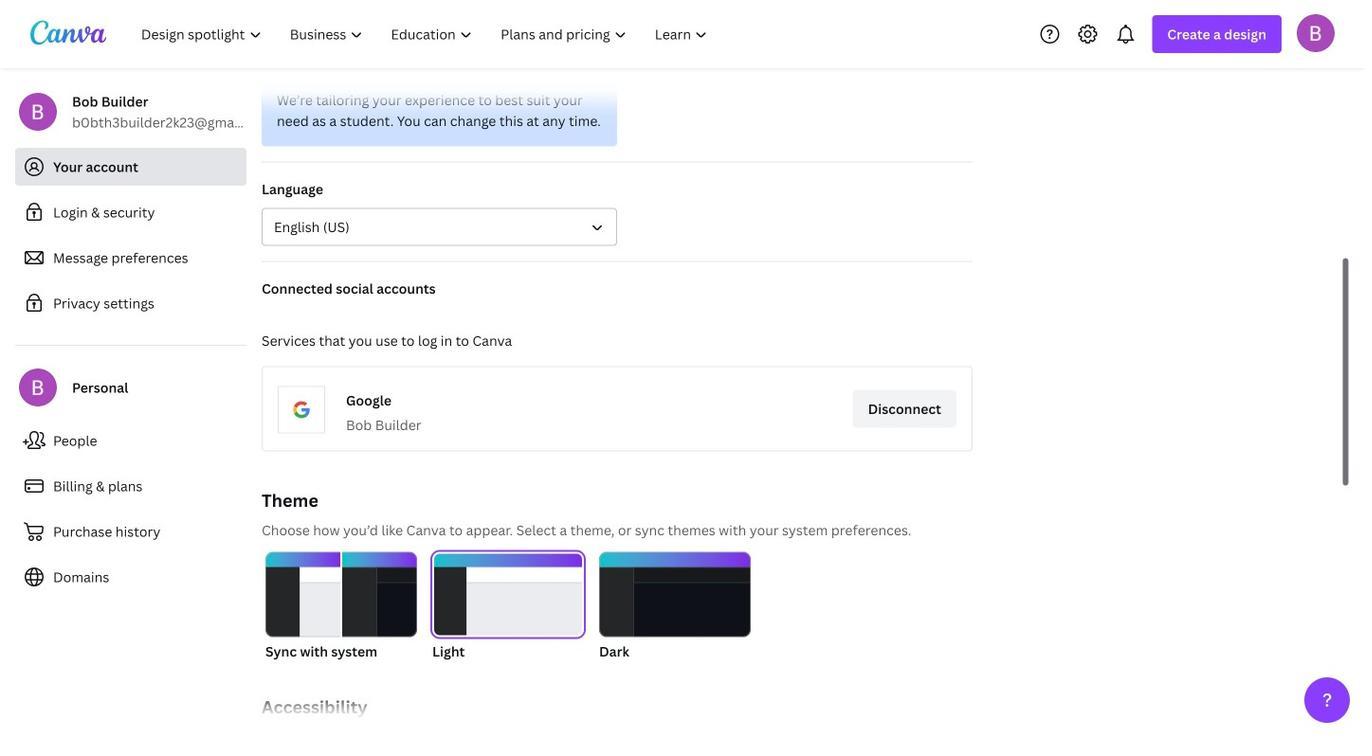 Task type: vqa. For each thing, say whether or not it's contained in the screenshot.
button
yes



Task type: describe. For each thing, give the bounding box(es) containing it.
Language: English (US) button
[[262, 208, 617, 246]]

top level navigation element
[[129, 15, 724, 53]]



Task type: locate. For each thing, give the bounding box(es) containing it.
None button
[[266, 552, 417, 662], [432, 552, 584, 662], [599, 552, 751, 662], [266, 552, 417, 662], [432, 552, 584, 662], [599, 552, 751, 662]]

bob builder image
[[1297, 14, 1335, 52]]



